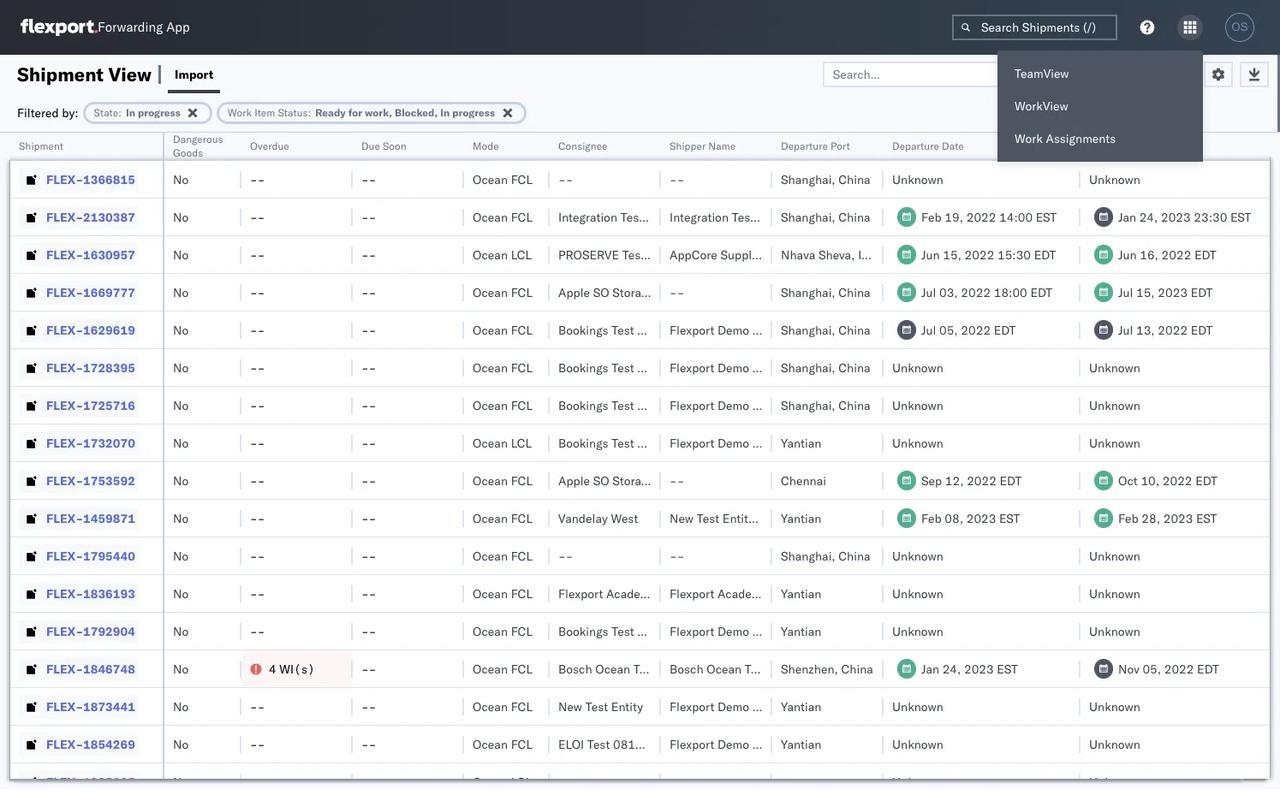 Task type: locate. For each thing, give the bounding box(es) containing it.
0 vertical spatial shipment
[[17, 62, 104, 86]]

4 ocean fcl from the top
[[473, 323, 533, 338]]

shipment inside "shipment" button
[[19, 140, 63, 152]]

7 shanghai, from the top
[[781, 549, 836, 564]]

teamview link
[[998, 57, 1204, 90]]

flex-1732070 button
[[19, 431, 139, 455]]

1 vertical spatial ocean lcl
[[473, 436, 532, 451]]

supply
[[721, 247, 758, 263]]

consignee for flex-1629619
[[638, 323, 695, 338]]

0 vertical spatial apple
[[559, 285, 590, 300]]

5 ocean fcl from the top
[[473, 360, 533, 376]]

edt down the jun 16, 2022 edt
[[1191, 285, 1213, 300]]

departure for departure date
[[893, 140, 940, 152]]

0 horizontal spatial work
[[228, 106, 252, 119]]

ocean fcl for flex-1846748
[[473, 662, 533, 677]]

2 shanghai, china from the top
[[781, 209, 871, 225]]

4 fcl from the top
[[511, 323, 533, 338]]

bookings test consignee for flex-1728395
[[559, 360, 695, 376]]

arrival date button
[[1081, 136, 1261, 153]]

flexport academy (us) inc.
[[559, 586, 714, 602]]

date inside button
[[942, 140, 964, 152]]

fcl for flex-1366815
[[511, 172, 533, 187]]

6 no from the top
[[173, 360, 189, 376]]

flex- for 1366815
[[46, 172, 83, 187]]

2 bosch ocean test from the left
[[670, 662, 768, 677]]

16 no from the top
[[173, 737, 189, 753]]

0 horizontal spatial 24,
[[943, 662, 962, 677]]

(do down account
[[657, 285, 682, 300]]

storage for chennai
[[613, 473, 654, 489]]

work
[[228, 106, 252, 119], [1015, 131, 1043, 146]]

edt up feb 28, 2023 est
[[1196, 473, 1218, 489]]

entity for new test entity
[[612, 699, 643, 715]]

flex- for 1792904
[[46, 624, 83, 640]]

consignee
[[559, 140, 608, 152], [638, 323, 695, 338], [638, 360, 695, 376], [638, 398, 695, 413], [638, 436, 695, 451], [638, 624, 695, 640]]

2 (do from the top
[[657, 473, 682, 489]]

7 fcl from the top
[[511, 473, 533, 489]]

1 horizontal spatial 05,
[[1143, 662, 1162, 677]]

eloi test 081801
[[559, 737, 658, 753]]

05, down the 03,
[[940, 323, 958, 338]]

1 vertical spatial work
[[1015, 131, 1043, 146]]

so for chennai
[[593, 473, 610, 489]]

edt up feb 08, 2023 est
[[1000, 473, 1022, 489]]

date up 19,
[[942, 140, 964, 152]]

(do for chennai
[[657, 473, 682, 489]]

jul 03, 2022 18:00 edt
[[922, 285, 1053, 300]]

fcl for flex-1836193
[[511, 586, 533, 602]]

05, for nov
[[1143, 662, 1162, 677]]

3 flex- from the top
[[46, 247, 83, 263]]

work left item
[[228, 106, 252, 119]]

flexport demo shipper co. for 1792904
[[670, 624, 815, 640]]

2022 for oct 10, 2022 edt
[[1163, 473, 1193, 489]]

9 no from the top
[[173, 473, 189, 489]]

china
[[839, 172, 871, 187], [839, 209, 871, 225], [839, 285, 871, 300], [839, 323, 871, 338], [839, 360, 871, 376], [839, 398, 871, 413], [839, 549, 871, 564], [842, 662, 874, 677]]

0 horizontal spatial departure
[[781, 140, 828, 152]]

flex- up 'flex-1792904' button
[[46, 586, 83, 602]]

0 vertical spatial (do
[[657, 285, 682, 300]]

1 vertical spatial apple
[[559, 473, 590, 489]]

jun 15, 2022 15:30 edt
[[922, 247, 1057, 263]]

so up the vandelay west
[[593, 473, 610, 489]]

6 co. from the top
[[798, 699, 815, 715]]

12 flex- from the top
[[46, 586, 83, 602]]

15 flex- from the top
[[46, 699, 83, 715]]

ocean fcl for flex-1459871
[[473, 511, 533, 526]]

shipper for flex-1629619
[[753, 323, 795, 338]]

for
[[348, 106, 363, 119]]

shipment up by:
[[17, 62, 104, 86]]

ocean for 1846748
[[473, 662, 508, 677]]

ocean fcl for flex-1795440
[[473, 549, 533, 564]]

sep
[[922, 473, 943, 489]]

bosch ocean test up new test entity
[[559, 662, 656, 677]]

0 horizontal spatial academy
[[607, 586, 656, 602]]

12 fcl from the top
[[511, 662, 533, 677]]

0 vertical spatial storage
[[613, 285, 654, 300]]

1 bookings test consignee from the top
[[559, 323, 695, 338]]

1 horizontal spatial :
[[308, 106, 311, 119]]

flex- down "shipment" button
[[46, 172, 83, 187]]

edt right nov
[[1198, 662, 1220, 677]]

entity for new test entity 2
[[723, 511, 755, 526]]

progress up the dangerous
[[138, 106, 181, 119]]

10,
[[1141, 473, 1160, 489]]

4 flexport demo shipper co. from the top
[[670, 436, 815, 451]]

academy left (us)
[[607, 586, 656, 602]]

academy right inc.
[[718, 586, 768, 602]]

arrival
[[1090, 140, 1120, 152]]

ocean for 1873441
[[473, 699, 508, 715]]

proserve test account
[[559, 247, 693, 263]]

2023 for jan 24, 2023 23:30 est
[[1162, 209, 1191, 225]]

est for jan 24, 2023 est
[[997, 662, 1018, 677]]

1 flexport demo shipper co. from the top
[[670, 323, 815, 338]]

flex- down flex-1669777 button
[[46, 323, 83, 338]]

shipment down filtered
[[19, 140, 63, 152]]

3 shanghai, china from the top
[[781, 285, 871, 300]]

ready
[[315, 106, 346, 119]]

2022 left 15:30
[[965, 247, 995, 263]]

feb 28, 2023 est
[[1119, 511, 1218, 526]]

2022 right nov
[[1165, 662, 1195, 677]]

bookings for flex-1629619
[[559, 323, 609, 338]]

resize handle column header for shipment
[[142, 133, 163, 790]]

shenzhen, china
[[781, 662, 874, 677]]

ocean for 1792904
[[473, 624, 508, 640]]

forwarding
[[98, 19, 163, 36]]

1 vertical spatial 05,
[[1143, 662, 1162, 677]]

1 ocean fcl from the top
[[473, 172, 533, 187]]

work down the workview
[[1015, 131, 1043, 146]]

storage
[[613, 285, 654, 300], [613, 473, 654, 489]]

jul left the 03,
[[922, 285, 937, 300]]

flex- up flex-1753592 button
[[46, 436, 83, 451]]

no for flex-1873441
[[173, 699, 189, 715]]

7 no from the top
[[173, 398, 189, 413]]

4 yantian from the top
[[781, 624, 822, 640]]

flex- up flex-1732070 button
[[46, 398, 83, 413]]

nov
[[1119, 662, 1140, 677]]

academy
[[607, 586, 656, 602], [718, 586, 768, 602]]

date inside "button"
[[1123, 140, 1145, 152]]

15:30
[[998, 247, 1031, 263]]

2 lcl from the top
[[511, 436, 532, 451]]

edt down 18:00 at the right of page
[[994, 323, 1016, 338]]

bookings test consignee for flex-1792904
[[559, 624, 695, 640]]

vandelay west
[[559, 511, 639, 526]]

0 vertical spatial entity
[[723, 511, 755, 526]]

lcl
[[511, 247, 532, 263], [511, 436, 532, 451]]

arrival date
[[1090, 140, 1145, 152]]

1 lcl from the top
[[511, 247, 532, 263]]

0 vertical spatial 05,
[[940, 323, 958, 338]]

1 horizontal spatial new
[[670, 511, 694, 526]]

flexport demo shipper co. for 1732070
[[670, 436, 815, 451]]

15, up 13,
[[1137, 285, 1155, 300]]

1 vertical spatial (do
[[657, 473, 682, 489]]

16 flex- from the top
[[46, 737, 83, 753]]

2 storage from the top
[[613, 473, 654, 489]]

1 vertical spatial so
[[593, 473, 610, 489]]

1 horizontal spatial work
[[1015, 131, 1043, 146]]

no for flex-1459871
[[173, 511, 189, 526]]

1 horizontal spatial entity
[[723, 511, 755, 526]]

(do
[[657, 285, 682, 300], [657, 473, 682, 489]]

2022 right 12,
[[967, 473, 997, 489]]

2 resize handle column header from the left
[[221, 133, 242, 790]]

1 horizontal spatial bosch ocean test
[[670, 662, 768, 677]]

1 vertical spatial use)
[[712, 473, 743, 489]]

5 shanghai, from the top
[[781, 360, 836, 376]]

9 ocean fcl from the top
[[473, 549, 533, 564]]

1 co. from the top
[[798, 323, 815, 338]]

2022 right the 03,
[[961, 285, 991, 300]]

5 flexport demo shipper co. from the top
[[670, 624, 815, 640]]

flex- down flex-1873441 button
[[46, 737, 83, 753]]

new for new test entity 2
[[670, 511, 694, 526]]

1 horizontal spatial 15,
[[1137, 285, 1155, 300]]

15, down 19,
[[943, 247, 962, 263]]

apple down proserve
[[559, 285, 590, 300]]

co. for 1728395
[[798, 360, 815, 376]]

6 fcl from the top
[[511, 398, 533, 413]]

resize handle column header for dangerous goods
[[221, 133, 242, 790]]

13 ocean fcl from the top
[[473, 699, 533, 715]]

flexport demo shipper co. for 1629619
[[670, 323, 815, 338]]

10 flex- from the top
[[46, 511, 83, 526]]

1 shanghai, china from the top
[[781, 172, 871, 187]]

8 resize handle column header from the left
[[864, 133, 884, 790]]

ocean lcl
[[473, 247, 532, 263], [473, 436, 532, 451]]

jun up the 03,
[[922, 247, 940, 263]]

1 vertical spatial 15,
[[1137, 285, 1155, 300]]

academy for (sz)
[[718, 586, 768, 602]]

edt down "23:30"
[[1195, 247, 1217, 263]]

vandelay
[[559, 511, 608, 526]]

0 horizontal spatial progress
[[138, 106, 181, 119]]

fcl for flex-1753592
[[511, 473, 533, 489]]

2022 down jul 03, 2022 18:00 edt
[[961, 323, 991, 338]]

7 resize handle column header from the left
[[752, 133, 773, 790]]

jul up jul 13, 2022 edt
[[1119, 285, 1134, 300]]

work for work item status : ready for work, blocked, in progress
[[228, 106, 252, 119]]

not down appcore
[[685, 285, 709, 300]]

edt for jun 16, 2022 edt
[[1195, 247, 1217, 263]]

0 vertical spatial 15,
[[943, 247, 962, 263]]

ocean for 1732070
[[473, 436, 508, 451]]

2 date from the left
[[1123, 140, 1145, 152]]

not for chennai
[[685, 473, 709, 489]]

jun 16, 2022 edt
[[1119, 247, 1217, 263]]

storage up west
[[613, 473, 654, 489]]

feb left 28,
[[1119, 511, 1139, 526]]

china for flex-1366815
[[839, 172, 871, 187]]

2023
[[1162, 209, 1191, 225], [1159, 285, 1188, 300], [967, 511, 997, 526], [1164, 511, 1194, 526], [965, 662, 994, 677]]

0 horizontal spatial in
[[126, 106, 135, 119]]

bosch up new test entity
[[559, 662, 592, 677]]

soon
[[383, 140, 407, 152]]

in right blocked,
[[440, 106, 450, 119]]

0 vertical spatial work
[[228, 106, 252, 119]]

1 not from the top
[[685, 285, 709, 300]]

departure inside departure port button
[[781, 140, 828, 152]]

1 horizontal spatial 24,
[[1140, 209, 1159, 225]]

1 (do from the top
[[657, 285, 682, 300]]

1 horizontal spatial in
[[440, 106, 450, 119]]

shanghai, for flex-2130387
[[781, 209, 836, 225]]

entity up 081801
[[612, 699, 643, 715]]

2 jun from the left
[[1119, 247, 1137, 263]]

0 horizontal spatial jan
[[922, 662, 940, 677]]

date right arrival
[[1123, 140, 1145, 152]]

new up eloi
[[559, 699, 583, 715]]

1 horizontal spatial date
[[1123, 140, 1145, 152]]

jan 24, 2023 est
[[922, 662, 1018, 677]]

5 fcl from the top
[[511, 360, 533, 376]]

feb left 19,
[[922, 209, 942, 225]]

storage down proserve test account
[[613, 285, 654, 300]]

bookings test consignee for flex-1725716
[[559, 398, 695, 413]]

2022 right 13,
[[1159, 323, 1188, 338]]

0 horizontal spatial date
[[942, 140, 964, 152]]

forwarding app link
[[21, 19, 190, 36]]

flex-
[[46, 172, 83, 187], [46, 209, 83, 225], [46, 247, 83, 263], [46, 285, 83, 300], [46, 323, 83, 338], [46, 360, 83, 376], [46, 398, 83, 413], [46, 436, 83, 451], [46, 473, 83, 489], [46, 511, 83, 526], [46, 549, 83, 564], [46, 586, 83, 602], [46, 624, 83, 640], [46, 662, 83, 677], [46, 699, 83, 715], [46, 737, 83, 753]]

5 bookings test consignee from the top
[[559, 624, 695, 640]]

entity left 2
[[723, 511, 755, 526]]

1 bosch ocean test from the left
[[559, 662, 656, 677]]

test
[[622, 247, 645, 263], [612, 323, 635, 338], [612, 360, 635, 376], [612, 398, 635, 413], [612, 436, 635, 451], [697, 511, 720, 526], [612, 624, 635, 640], [634, 662, 656, 677], [745, 662, 768, 677], [586, 699, 608, 715], [588, 737, 610, 753]]

apple so storage (do not use) up west
[[559, 473, 743, 489]]

flex- for 1459871
[[46, 511, 83, 526]]

import button
[[168, 55, 220, 93]]

ltd
[[761, 247, 779, 263]]

use) for shanghai, china
[[712, 285, 743, 300]]

apple so storage (do not use) for chennai
[[559, 473, 743, 489]]

: down view at top
[[118, 106, 122, 119]]

est
[[1036, 209, 1057, 225], [1231, 209, 1252, 225], [1000, 511, 1021, 526], [1197, 511, 1218, 526], [997, 662, 1018, 677]]

new
[[670, 511, 694, 526], [559, 699, 583, 715]]

use) up new test entity 2
[[712, 473, 743, 489]]

0 horizontal spatial bosch
[[559, 662, 592, 677]]

1 demo from the top
[[718, 323, 750, 338]]

flex- up flex-1873441 button
[[46, 662, 83, 677]]

0 vertical spatial lcl
[[511, 247, 532, 263]]

1 bosch from the left
[[559, 662, 592, 677]]

fcl for flex-1629619
[[511, 323, 533, 338]]

use)
[[712, 285, 743, 300], [712, 473, 743, 489]]

flex-1669777
[[46, 285, 135, 300]]

flex-1846748 button
[[19, 658, 139, 681]]

1 : from the left
[[118, 106, 122, 119]]

resize handle column header for consignee
[[641, 133, 661, 790]]

chennai
[[781, 473, 827, 489]]

6 demo from the top
[[718, 699, 750, 715]]

2 ocean fcl from the top
[[473, 209, 533, 225]]

0 horizontal spatial :
[[118, 106, 122, 119]]

bosch ocean test down inc.
[[670, 662, 768, 677]]

2 demo from the top
[[718, 360, 750, 376]]

13 flex- from the top
[[46, 624, 83, 640]]

0 horizontal spatial jun
[[922, 247, 940, 263]]

departure inside departure date button
[[893, 140, 940, 152]]

8 fcl from the top
[[511, 511, 533, 526]]

ocean for 1629619
[[473, 323, 508, 338]]

0 horizontal spatial 15,
[[943, 247, 962, 263]]

081801
[[613, 737, 658, 753]]

13,
[[1137, 323, 1155, 338]]

1 horizontal spatial bosch
[[670, 662, 704, 677]]

1 progress from the left
[[138, 106, 181, 119]]

1 vertical spatial lcl
[[511, 436, 532, 451]]

flex- for 1725716
[[46, 398, 83, 413]]

flex-1792904 button
[[19, 620, 139, 644]]

1 vertical spatial apple so storage (do not use)
[[559, 473, 743, 489]]

10 no from the top
[[173, 511, 189, 526]]

1 vertical spatial shipment
[[19, 140, 63, 152]]

workview link
[[998, 90, 1204, 123]]

feb
[[922, 209, 942, 225], [922, 511, 942, 526], [1119, 511, 1139, 526]]

jun left 16,
[[1119, 247, 1137, 263]]

3 resize handle column header from the left
[[332, 133, 353, 790]]

edt down jul 15, 2023 edt
[[1191, 323, 1213, 338]]

import
[[175, 66, 214, 82]]

consignee for flex-1725716
[[638, 398, 695, 413]]

dangerous goods button
[[164, 129, 235, 160]]

1 vertical spatial not
[[685, 473, 709, 489]]

1873441
[[83, 699, 135, 715]]

edt right 15:30
[[1035, 247, 1057, 263]]

3 bookings test consignee from the top
[[559, 398, 695, 413]]

departure left "port"
[[781, 140, 828, 152]]

4 flex- from the top
[[46, 285, 83, 300]]

jul
[[922, 285, 937, 300], [1119, 285, 1134, 300], [922, 323, 937, 338], [1119, 323, 1134, 338]]

11 no from the top
[[173, 549, 189, 564]]

3 demo from the top
[[718, 398, 750, 413]]

flex-1629619
[[46, 323, 135, 338]]

2 academy from the left
[[718, 586, 768, 602]]

2022 right 19,
[[967, 209, 997, 225]]

bosch down (us)
[[670, 662, 704, 677]]

departure for departure port
[[781, 140, 828, 152]]

4 demo from the top
[[718, 436, 750, 451]]

ocean fcl
[[473, 172, 533, 187], [473, 209, 533, 225], [473, 285, 533, 300], [473, 323, 533, 338], [473, 360, 533, 376], [473, 398, 533, 413], [473, 473, 533, 489], [473, 511, 533, 526], [473, 549, 533, 564], [473, 586, 533, 602], [473, 624, 533, 640], [473, 662, 533, 677], [473, 699, 533, 715], [473, 737, 533, 753]]

flexport for 1725716
[[670, 398, 715, 413]]

resize handle column header for mode
[[529, 133, 550, 790]]

6 ocean fcl from the top
[[473, 398, 533, 413]]

bookings test consignee
[[559, 323, 695, 338], [559, 360, 695, 376], [559, 398, 695, 413], [559, 436, 695, 451], [559, 624, 695, 640]]

test for flex-1732070
[[612, 436, 635, 451]]

11 fcl from the top
[[511, 624, 533, 640]]

9 fcl from the top
[[511, 549, 533, 564]]

no for flex-1753592
[[173, 473, 189, 489]]

1 academy from the left
[[607, 586, 656, 602]]

shipment button
[[10, 136, 146, 153]]

24,
[[1140, 209, 1159, 225], [943, 662, 962, 677]]

0 vertical spatial use)
[[712, 285, 743, 300]]

5 no from the top
[[173, 323, 189, 338]]

2022 for jul 03, 2022 18:00 edt
[[961, 285, 991, 300]]

1 horizontal spatial departure
[[893, 140, 940, 152]]

jul down jul 03, 2022 18:00 edt
[[922, 323, 937, 338]]

1 storage from the top
[[613, 285, 654, 300]]

ocean fcl for flex-2130387
[[473, 209, 533, 225]]

--
[[250, 172, 265, 187], [362, 172, 376, 187], [559, 172, 573, 187], [670, 172, 685, 187], [250, 209, 265, 225], [362, 209, 376, 225], [250, 247, 265, 263], [362, 247, 376, 263], [250, 285, 265, 300], [362, 285, 376, 300], [670, 285, 685, 300], [250, 323, 265, 338], [362, 323, 376, 338], [250, 360, 265, 376], [362, 360, 376, 376], [250, 398, 265, 413], [362, 398, 376, 413], [250, 436, 265, 451], [362, 436, 376, 451], [250, 473, 265, 489], [362, 473, 376, 489], [670, 473, 685, 489], [250, 511, 265, 526], [362, 511, 376, 526], [250, 549, 265, 564], [362, 549, 376, 564], [559, 549, 573, 564], [670, 549, 685, 564], [250, 586, 265, 602], [362, 586, 376, 602], [250, 624, 265, 640], [362, 624, 376, 640], [362, 662, 376, 677], [250, 699, 265, 715], [362, 699, 376, 715], [250, 737, 265, 753], [362, 737, 376, 753]]

10 fcl from the top
[[511, 586, 533, 602]]

progress up "mode"
[[453, 106, 495, 119]]

6 shanghai, china from the top
[[781, 398, 871, 413]]

demo
[[718, 323, 750, 338], [718, 360, 750, 376], [718, 398, 750, 413], [718, 436, 750, 451], [718, 624, 750, 640], [718, 699, 750, 715], [718, 737, 750, 753]]

flex- for 2130387
[[46, 209, 83, 225]]

11 flex- from the top
[[46, 549, 83, 564]]

flex- down flex-1836193 button
[[46, 624, 83, 640]]

consignee inside button
[[559, 140, 608, 152]]

15,
[[943, 247, 962, 263], [1137, 285, 1155, 300]]

23:30
[[1195, 209, 1228, 225]]

so down proserve
[[593, 285, 610, 300]]

7 ocean fcl from the top
[[473, 473, 533, 489]]

1 horizontal spatial jun
[[1119, 247, 1137, 263]]

4 bookings from the top
[[559, 436, 609, 451]]

2 shanghai, from the top
[[781, 209, 836, 225]]

flex-1630957 button
[[19, 243, 139, 267]]

6 shanghai, from the top
[[781, 398, 836, 413]]

not up new test entity 2
[[685, 473, 709, 489]]

0 horizontal spatial entity
[[612, 699, 643, 715]]

status
[[278, 106, 308, 119]]

consignee for flex-1792904
[[638, 624, 695, 640]]

1 vertical spatial new
[[559, 699, 583, 715]]

2022 right the '10,'
[[1163, 473, 1193, 489]]

edt
[[1035, 247, 1057, 263], [1195, 247, 1217, 263], [1031, 285, 1053, 300], [1191, 285, 1213, 300], [994, 323, 1016, 338], [1191, 323, 1213, 338], [1000, 473, 1022, 489], [1196, 473, 1218, 489], [1198, 662, 1220, 677]]

2 co. from the top
[[798, 360, 815, 376]]

14 no from the top
[[173, 662, 189, 677]]

nhava
[[781, 247, 816, 263]]

1 bookings from the top
[[559, 323, 609, 338]]

2 flex- from the top
[[46, 209, 83, 225]]

1 yantian from the top
[[781, 436, 822, 451]]

1 vertical spatial entity
[[612, 699, 643, 715]]

1 horizontal spatial jan
[[1119, 209, 1137, 225]]

3 no from the top
[[173, 247, 189, 263]]

yantian
[[781, 436, 822, 451], [781, 511, 822, 526], [781, 586, 822, 602], [781, 624, 822, 640], [781, 699, 822, 715], [781, 737, 822, 753]]

ocean fcl for flex-1792904
[[473, 624, 533, 640]]

5 co. from the top
[[798, 624, 815, 640]]

shipper for flex-1725716
[[753, 398, 795, 413]]

1 horizontal spatial academy
[[718, 586, 768, 602]]

9 resize handle column header from the left
[[1061, 133, 1081, 790]]

in right state
[[126, 106, 135, 119]]

shipper for flex-1732070
[[753, 436, 795, 451]]

2022 right 16,
[[1162, 247, 1192, 263]]

2 departure from the left
[[893, 140, 940, 152]]

flex- up flex-1725716 button at the left of the page
[[46, 360, 83, 376]]

0 horizontal spatial bosch ocean test
[[559, 662, 656, 677]]

05, right nov
[[1143, 662, 1162, 677]]

flex- inside button
[[46, 624, 83, 640]]

jul for jul 03, 2022 18:00 edt
[[922, 285, 937, 300]]

05,
[[940, 323, 958, 338], [1143, 662, 1162, 677]]

0 vertical spatial not
[[685, 285, 709, 300]]

flex- down flex-1630957 button on the left of page
[[46, 285, 83, 300]]

0 vertical spatial jan
[[1119, 209, 1137, 225]]

1 horizontal spatial progress
[[453, 106, 495, 119]]

co. for 1873441
[[798, 699, 815, 715]]

: left ready
[[308, 106, 311, 119]]

flex-2130387 button
[[19, 205, 139, 229]]

departure down search... "text box"
[[893, 140, 940, 152]]

14 ocean fcl from the top
[[473, 737, 533, 753]]

0 vertical spatial ocean lcl
[[473, 247, 532, 263]]

port
[[831, 140, 850, 152]]

1 vertical spatial jan
[[922, 662, 940, 677]]

new right west
[[670, 511, 694, 526]]

1 jun from the left
[[922, 247, 940, 263]]

4 wi(s)
[[269, 662, 315, 677]]

by:
[[62, 105, 78, 120]]

7 flex- from the top
[[46, 398, 83, 413]]

bookings for flex-1728395
[[559, 360, 609, 376]]

demo for 1725716
[[718, 398, 750, 413]]

0 horizontal spatial new
[[559, 699, 583, 715]]

3 ocean fcl from the top
[[473, 285, 533, 300]]

0 horizontal spatial 05,
[[940, 323, 958, 338]]

flex- up flex-1459871 button
[[46, 473, 83, 489]]

shanghai, for flex-1669777
[[781, 285, 836, 300]]

jul left 13,
[[1119, 323, 1134, 338]]

10 resize handle column header from the left
[[1258, 133, 1278, 790]]

jan for jan 24, 2023 23:30 est
[[1119, 209, 1137, 225]]

use) down appcore supply ltd
[[712, 285, 743, 300]]

(do up new test entity 2
[[657, 473, 682, 489]]

5 yantian from the top
[[781, 699, 822, 715]]

use) for chennai
[[712, 473, 743, 489]]

work inside work assignments link
[[1015, 131, 1043, 146]]

flex- up flex-1795440 button
[[46, 511, 83, 526]]

resize handle column header
[[142, 133, 163, 790], [221, 133, 242, 790], [332, 133, 353, 790], [444, 133, 464, 790], [529, 133, 550, 790], [641, 133, 661, 790], [752, 133, 773, 790], [864, 133, 884, 790], [1061, 133, 1081, 790], [1258, 133, 1278, 790]]

flex-1728395
[[46, 360, 135, 376]]

1 shanghai, from the top
[[781, 172, 836, 187]]

edt for jul 13, 2022 edt
[[1191, 323, 1213, 338]]

no for flex-1732070
[[173, 436, 189, 451]]

apple so storage (do not use) down account
[[559, 285, 743, 300]]

0 vertical spatial new
[[670, 511, 694, 526]]

shanghai, china for flex-1795440
[[781, 549, 871, 564]]

3 co. from the top
[[798, 398, 815, 413]]

flex- down flex-1366815 button
[[46, 209, 83, 225]]

0 vertical spatial 24,
[[1140, 209, 1159, 225]]

fcl for flex-1728395
[[511, 360, 533, 376]]

6 yantian from the top
[[781, 737, 822, 753]]

1366815
[[83, 172, 135, 187]]

apple
[[559, 285, 590, 300], [559, 473, 590, 489]]

ocean fcl for flex-1629619
[[473, 323, 533, 338]]

ocean for 1630957
[[473, 247, 508, 263]]

shanghai, for flex-1795440
[[781, 549, 836, 564]]

1 vertical spatial storage
[[613, 473, 654, 489]]

3 yantian from the top
[[781, 586, 822, 602]]

co.
[[798, 323, 815, 338], [798, 360, 815, 376], [798, 398, 815, 413], [798, 436, 815, 451], [798, 624, 815, 640], [798, 699, 815, 715], [798, 737, 815, 753]]

apple up vandelay
[[559, 473, 590, 489]]

flex- down flex-2130387 button
[[46, 247, 83, 263]]

0 vertical spatial so
[[593, 285, 610, 300]]

feb left 08,
[[922, 511, 942, 526]]

shanghai,
[[781, 172, 836, 187], [781, 209, 836, 225], [781, 285, 836, 300], [781, 323, 836, 338], [781, 360, 836, 376], [781, 398, 836, 413], [781, 549, 836, 564]]

flexport for 1728395
[[670, 360, 715, 376]]

flexport for 1732070
[[670, 436, 715, 451]]

not
[[685, 285, 709, 300], [685, 473, 709, 489]]

1 vertical spatial 24,
[[943, 662, 962, 677]]

flex- up flex-1854269 button at left bottom
[[46, 699, 83, 715]]

1 apple so storage (do not use) from the top
[[559, 285, 743, 300]]

sep 12, 2022 edt
[[922, 473, 1022, 489]]

0 vertical spatial apple so storage (do not use)
[[559, 285, 743, 300]]

flex-1836193 button
[[19, 582, 139, 606]]

no for flex-1366815
[[173, 172, 189, 187]]

3 fcl from the top
[[511, 285, 533, 300]]

flex- up flex-1836193 button
[[46, 549, 83, 564]]

co. for 1792904
[[798, 624, 815, 640]]

2 no from the top
[[173, 209, 189, 225]]

1 no from the top
[[173, 172, 189, 187]]



Task type: describe. For each thing, give the bounding box(es) containing it.
ocean for 1836193
[[473, 586, 508, 602]]

flex- for 1728395
[[46, 360, 83, 376]]

2 : from the left
[[308, 106, 311, 119]]

departure date button
[[884, 136, 1064, 153]]

west
[[611, 511, 639, 526]]

shipper inside 'button'
[[670, 140, 706, 152]]

china for flex-1795440
[[839, 549, 871, 564]]

ocean for 1366815
[[473, 172, 508, 187]]

yantian for flex-1873441
[[781, 699, 822, 715]]

ocean for 1753592
[[473, 473, 508, 489]]

flex-1846748
[[46, 662, 135, 677]]

state
[[94, 106, 118, 119]]

mode button
[[464, 136, 533, 153]]

no for flex-1630957
[[173, 247, 189, 263]]

03,
[[940, 285, 958, 300]]

18:00
[[994, 285, 1028, 300]]

flex- for 1836193
[[46, 586, 83, 602]]

16,
[[1140, 247, 1159, 263]]

apple for chennai
[[559, 473, 590, 489]]

consignee button
[[550, 136, 644, 153]]

feb 19, 2022 14:00 est
[[922, 209, 1057, 225]]

4 resize handle column header from the left
[[444, 133, 464, 790]]

resize handle column header for arrival date
[[1258, 133, 1278, 790]]

flex-1836193
[[46, 586, 135, 602]]

flex-1795440 button
[[19, 544, 139, 568]]

flex-1725716 button
[[19, 394, 139, 418]]

Search... text field
[[823, 61, 1010, 87]]

shipper name button
[[661, 136, 756, 153]]

ocean fcl for flex-1753592
[[473, 473, 533, 489]]

test for flex-1854269
[[588, 737, 610, 753]]

edt right 18:00 at the right of page
[[1031, 285, 1053, 300]]

name
[[709, 140, 736, 152]]

2 in from the left
[[440, 106, 450, 119]]

ocean fcl for flex-1725716
[[473, 398, 533, 413]]

2 progress from the left
[[453, 106, 495, 119]]

flex-1629619 button
[[19, 318, 139, 342]]

flex- for 1630957
[[46, 247, 83, 263]]

academy for (us)
[[607, 586, 656, 602]]

2022 for sep 12, 2022 edt
[[967, 473, 997, 489]]

flex-1753592
[[46, 473, 135, 489]]

1669777
[[83, 285, 135, 300]]

ocean fcl for flex-1854269
[[473, 737, 533, 753]]

flexport. image
[[21, 19, 98, 36]]

flex-1728395 button
[[19, 356, 139, 380]]

1629619
[[83, 323, 135, 338]]

fcl for flex-1854269
[[511, 737, 533, 753]]

no for flex-1846748
[[173, 662, 189, 677]]

yantian for flex-1459871
[[781, 511, 822, 526]]

yantian for flex-1854269
[[781, 737, 822, 753]]

12,
[[946, 473, 964, 489]]

flexport for 1792904
[[670, 624, 715, 640]]

feb 08, 2023 est
[[922, 511, 1021, 526]]

flex-1854269 button
[[19, 733, 139, 757]]

assignments
[[1046, 131, 1116, 146]]

shenzhen,
[[781, 662, 839, 677]]

ocean lcl for bookings test consignee
[[473, 436, 532, 451]]

flex-1795440
[[46, 549, 135, 564]]

oct 10, 2022 edt
[[1119, 473, 1218, 489]]

flex-1725716
[[46, 398, 135, 413]]

demo for 1732070
[[718, 436, 750, 451]]

ocean for 1459871
[[473, 511, 508, 526]]

2023 for jul 15, 2023 edt
[[1159, 285, 1188, 300]]

sheva,
[[819, 247, 855, 263]]

yantian for flex-1732070
[[781, 436, 822, 451]]

1732070
[[83, 436, 135, 451]]

4
[[269, 662, 276, 677]]

shanghai, for flex-1725716
[[781, 398, 836, 413]]

shanghai, china for flex-1669777
[[781, 285, 871, 300]]

work assignments link
[[998, 123, 1204, 155]]

resize handle column header for shipper name
[[752, 133, 773, 790]]

feb for feb 08, 2023 est
[[922, 511, 942, 526]]

fcl for flex-1846748
[[511, 662, 533, 677]]

est for feb 08, 2023 est
[[1000, 511, 1021, 526]]

ocean for 1669777
[[473, 285, 508, 300]]

jul 13, 2022 edt
[[1119, 323, 1213, 338]]

no for flex-1629619
[[173, 323, 189, 338]]

forwarding app
[[98, 19, 190, 36]]

feb for feb 19, 2022 14:00 est
[[922, 209, 942, 225]]

08,
[[945, 511, 964, 526]]

flexport demo shipper co. for 1728395
[[670, 360, 815, 376]]

2022 for jul 13, 2022 edt
[[1159, 323, 1188, 338]]

flex- for 1732070
[[46, 436, 83, 451]]

ocean for 1725716
[[473, 398, 508, 413]]

2022 for jun 15, 2022 15:30 edt
[[965, 247, 995, 263]]

1846748
[[83, 662, 135, 677]]

goods
[[173, 146, 203, 159]]

flexport demo shipper co. for 1725716
[[670, 398, 815, 413]]

flex-1459871
[[46, 511, 135, 526]]

1753592
[[83, 473, 135, 489]]

not for shanghai, china
[[685, 285, 709, 300]]

china for flex-1846748
[[842, 662, 874, 677]]

nhava sheva, india
[[781, 247, 886, 263]]

resize handle column header for departure port
[[864, 133, 884, 790]]

jan for jan 24, 2023 est
[[922, 662, 940, 677]]

departure date
[[893, 140, 964, 152]]

bookings test consignee for flex-1732070
[[559, 436, 695, 451]]

flex- for 1873441
[[46, 699, 83, 715]]

jul 05, 2022 edt
[[922, 323, 1016, 338]]

shipper name
[[670, 140, 736, 152]]

consignee for flex-1728395
[[638, 360, 695, 376]]

no for flex-1669777
[[173, 285, 189, 300]]

no for flex-1728395
[[173, 360, 189, 376]]

departure port
[[781, 140, 850, 152]]

shanghai, china for flex-2130387
[[781, 209, 871, 225]]

flex-1854269
[[46, 737, 135, 753]]

china for flex-1629619
[[839, 323, 871, 338]]

19,
[[945, 209, 964, 225]]

flex-1792904
[[46, 624, 135, 640]]

shanghai, for flex-1629619
[[781, 323, 836, 338]]

flex- for 1795440
[[46, 549, 83, 564]]

shipment for shipment
[[19, 140, 63, 152]]

no for flex-1792904
[[173, 624, 189, 640]]

app
[[166, 19, 190, 36]]

china for flex-1728395
[[839, 360, 871, 376]]

1 in from the left
[[126, 106, 135, 119]]

jan 24, 2023 23:30 est
[[1119, 209, 1252, 225]]

nov 05, 2022 edt
[[1119, 662, 1220, 677]]

(sz)
[[771, 586, 800, 602]]

ocean for 1795440
[[473, 549, 508, 564]]

resize handle column header for departure date
[[1061, 133, 1081, 790]]

flex-1669777 button
[[19, 281, 139, 305]]

fcl for flex-1795440
[[511, 549, 533, 564]]

teamview
[[1015, 66, 1070, 81]]

yantian for flex-1836193
[[781, 586, 822, 602]]

jun for jun 16, 2022 edt
[[1119, 247, 1137, 263]]

fcl for flex-1725716
[[511, 398, 533, 413]]

co. for 1629619
[[798, 323, 815, 338]]

lcl for proserve
[[511, 247, 532, 263]]

fcl for flex-2130387
[[511, 209, 533, 225]]

dangerous goods
[[173, 133, 223, 159]]

work,
[[365, 106, 392, 119]]

co. for 1725716
[[798, 398, 815, 413]]

edt for sep 12, 2022 edt
[[1000, 473, 1022, 489]]

flexport for 1629619
[[670, 323, 715, 338]]

test for flex-1629619
[[612, 323, 635, 338]]

jul 15, 2023 edt
[[1119, 285, 1213, 300]]

1792904
[[83, 624, 135, 640]]

china for flex-2130387
[[839, 209, 871, 225]]

account
[[648, 247, 693, 263]]

india
[[859, 247, 886, 263]]

2 bosch from the left
[[670, 662, 704, 677]]

due soon
[[362, 140, 407, 152]]

eloi
[[559, 737, 584, 753]]

oct
[[1119, 473, 1138, 489]]

15, for jul
[[1137, 285, 1155, 300]]

so for shanghai, china
[[593, 285, 610, 300]]

flex-1366815 button
[[19, 167, 139, 191]]

flex- for 1846748
[[46, 662, 83, 677]]

blocked,
[[395, 106, 438, 119]]

new test entity 2
[[670, 511, 765, 526]]

1459871
[[83, 511, 135, 526]]

appcore supply ltd
[[670, 247, 779, 263]]

1728395
[[83, 360, 135, 376]]

(us)
[[659, 586, 690, 602]]

jul for jul 15, 2023 edt
[[1119, 285, 1134, 300]]

lcl for bookings
[[511, 436, 532, 451]]

2023 for feb 28, 2023 est
[[1164, 511, 1194, 526]]

05, for jul
[[940, 323, 958, 338]]

os button
[[1221, 8, 1260, 47]]

china for flex-1725716
[[839, 398, 871, 413]]

no for flex-1854269
[[173, 737, 189, 753]]

no for flex-1795440
[[173, 549, 189, 564]]

flex-2130387
[[46, 209, 135, 225]]

Search Shipments (/) text field
[[953, 15, 1118, 40]]

1725716
[[83, 398, 135, 413]]

(do for shanghai, china
[[657, 285, 682, 300]]



Task type: vqa. For each thing, say whether or not it's contained in the screenshot.


